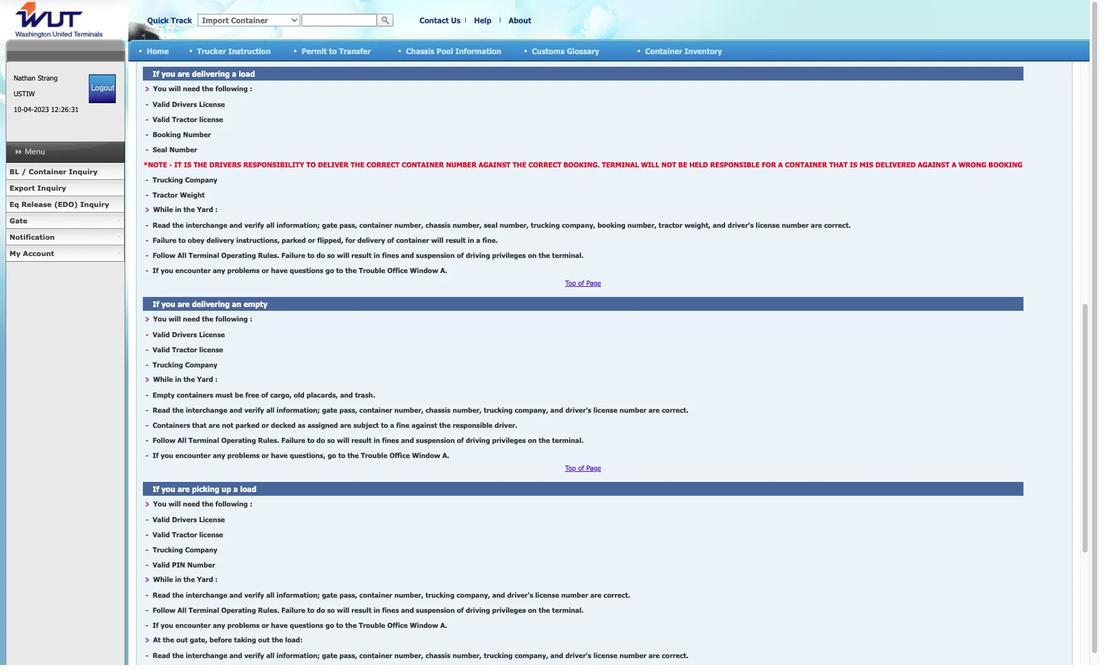 Task type: vqa. For each thing, say whether or not it's contained in the screenshot.
Up
no



Task type: locate. For each thing, give the bounding box(es) containing it.
bl / container inquiry link
[[6, 164, 125, 180]]

container up export inquiry
[[29, 168, 67, 176]]

trucker
[[197, 46, 226, 55]]

container
[[646, 46, 683, 55], [29, 168, 67, 176]]

quick
[[147, 16, 169, 25]]

inquiry right (edo)
[[80, 200, 109, 209]]

inquiry for (edo)
[[80, 200, 109, 209]]

about
[[509, 16, 532, 25]]

pool
[[437, 46, 453, 55]]

instruction
[[228, 46, 271, 55]]

export inquiry
[[9, 184, 66, 192]]

1 vertical spatial container
[[29, 168, 67, 176]]

container left the inventory
[[646, 46, 683, 55]]

2023
[[34, 105, 49, 113]]

gate link
[[6, 213, 125, 229]]

contact us link
[[420, 16, 461, 25]]

04-
[[24, 105, 34, 113]]

inquiry down bl / container inquiry on the left
[[37, 184, 66, 192]]

2 vertical spatial inquiry
[[80, 200, 109, 209]]

1 horizontal spatial container
[[646, 46, 683, 55]]

eq
[[9, 200, 19, 209]]

help
[[474, 16, 492, 25]]

bl / container inquiry
[[9, 168, 98, 176]]

0 vertical spatial container
[[646, 46, 683, 55]]

chassis pool information
[[406, 46, 502, 55]]

account
[[23, 249, 54, 258]]

contact
[[420, 16, 449, 25]]

to
[[329, 46, 337, 55]]

quick track
[[147, 16, 192, 25]]

inquiry up "export inquiry" link
[[69, 168, 98, 176]]

ustiw
[[14, 89, 35, 98]]

eq release (edo) inquiry
[[9, 200, 109, 209]]

/
[[22, 168, 26, 176]]

0 vertical spatial inquiry
[[69, 168, 98, 176]]

1 vertical spatial inquiry
[[37, 184, 66, 192]]

12:26:31
[[51, 105, 79, 113]]

container inventory
[[646, 46, 723, 55]]

bl
[[9, 168, 19, 176]]

chassis
[[406, 46, 435, 55]]

customs
[[532, 46, 565, 55]]

None text field
[[302, 14, 377, 26]]

inquiry
[[69, 168, 98, 176], [37, 184, 66, 192], [80, 200, 109, 209]]

release
[[21, 200, 52, 209]]



Task type: describe. For each thing, give the bounding box(es) containing it.
about link
[[509, 16, 532, 25]]

my
[[9, 249, 21, 258]]

nathan strang
[[14, 74, 58, 82]]

permit
[[302, 46, 327, 55]]

10-
[[14, 105, 24, 113]]

export inquiry link
[[6, 180, 125, 197]]

home
[[147, 46, 169, 55]]

(edo)
[[54, 200, 78, 209]]

notification link
[[6, 229, 125, 246]]

permit to transfer
[[302, 46, 371, 55]]

my account link
[[6, 246, 125, 262]]

login image
[[89, 74, 116, 103]]

10-04-2023 12:26:31
[[14, 105, 79, 113]]

glossary
[[567, 46, 600, 55]]

my account
[[9, 249, 54, 258]]

inquiry for container
[[69, 168, 98, 176]]

contact us
[[420, 16, 461, 25]]

customs glossary
[[532, 46, 600, 55]]

gate
[[9, 217, 27, 225]]

help link
[[474, 16, 492, 25]]

eq release (edo) inquiry link
[[6, 197, 125, 213]]

trucker instruction
[[197, 46, 271, 55]]

inventory
[[685, 46, 723, 55]]

nathan
[[14, 74, 36, 82]]

us
[[451, 16, 461, 25]]

strang
[[38, 74, 58, 82]]

notification
[[9, 233, 55, 241]]

0 horizontal spatial container
[[29, 168, 67, 176]]

export
[[9, 184, 35, 192]]

transfer
[[339, 46, 371, 55]]

track
[[171, 16, 192, 25]]

information
[[456, 46, 502, 55]]



